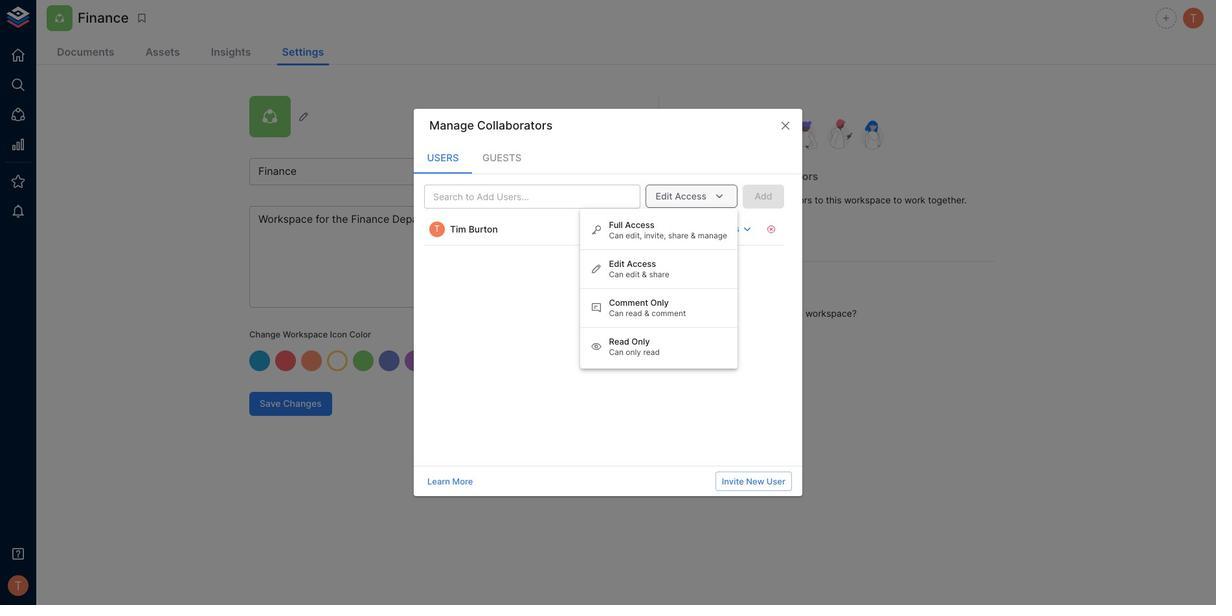 Task type: locate. For each thing, give the bounding box(es) containing it.
color
[[350, 329, 371, 339]]

1 horizontal spatial manage
[[708, 169, 748, 182]]

zone
[[747, 283, 772, 296]]

permanently delete
[[701, 336, 786, 347]]

2 horizontal spatial to
[[894, 194, 902, 205]]

1 horizontal spatial to
[[815, 194, 824, 205]]

& right edit
[[642, 270, 647, 279]]

tim burton
[[450, 223, 498, 234]]

share right 'invite,'
[[669, 231, 689, 240]]

0 horizontal spatial read
[[626, 308, 643, 318]]

to left work
[[894, 194, 902, 205]]

collaborators inside button
[[720, 223, 779, 234]]

share for full access
[[669, 231, 689, 240]]

2 vertical spatial t
[[14, 578, 22, 593]]

0 horizontal spatial t button
[[4, 571, 32, 600]]

full
[[609, 220, 623, 230], [695, 224, 709, 234]]

1 vertical spatial edit
[[701, 223, 718, 234]]

1 vertical spatial only
[[632, 336, 650, 347]]

save
[[260, 398, 281, 409]]

share right edit
[[649, 270, 670, 279]]

t
[[1190, 11, 1198, 25], [434, 223, 440, 234], [14, 578, 22, 593]]

to right 'collaborators'
[[815, 194, 824, 205]]

3 can from the top
[[609, 308, 624, 318]]

assets
[[146, 45, 180, 58]]

only up comment
[[651, 297, 669, 308]]

share inside full access can edit, invite, share & manage
[[669, 231, 689, 240]]

users
[[427, 152, 459, 164]]

can down comment
[[609, 308, 624, 318]]

danger
[[708, 283, 744, 296]]

can inside read only can only read
[[609, 347, 624, 357]]

0 vertical spatial this
[[826, 194, 842, 205]]

read right only
[[644, 347, 660, 357]]

want
[[723, 308, 745, 319]]

Workspace Name text field
[[249, 158, 617, 185]]

collaborators
[[477, 119, 553, 132], [750, 169, 819, 182], [720, 223, 779, 234]]

& inside full access can edit, invite, share & manage
[[691, 231, 696, 240]]

& inside edit access can edit & share
[[642, 270, 647, 279]]

work
[[905, 194, 926, 205]]

access
[[675, 190, 707, 201], [625, 220, 655, 230], [711, 224, 740, 234], [627, 258, 656, 269]]

invite,
[[644, 231, 666, 240]]

edit up comment
[[609, 258, 625, 269]]

& left manage
[[691, 231, 696, 240]]

learn more
[[428, 476, 473, 486]]

access for edit access
[[675, 190, 707, 201]]

can left edit,
[[609, 231, 624, 240]]

do you want to delete this workspace?
[[691, 308, 857, 319]]

0 horizontal spatial t
[[14, 578, 22, 593]]

settings
[[282, 45, 324, 58]]

collaborators down remove
[[720, 223, 779, 234]]

share inside edit access can edit & share
[[649, 270, 670, 279]]

edit inside "edit collaborators" button
[[701, 223, 718, 234]]

manage
[[430, 119, 474, 132], [708, 169, 748, 182]]

this left workspace
[[826, 194, 842, 205]]

0 horizontal spatial to
[[747, 308, 756, 319]]

2 vertical spatial collaborators
[[720, 223, 779, 234]]

0 vertical spatial manage
[[430, 119, 474, 132]]

0 vertical spatial collaborators
[[477, 119, 553, 132]]

1 vertical spatial share
[[649, 270, 670, 279]]

Workspace notes are visible to all members and guests. text field
[[249, 206, 617, 308]]

this right delete on the bottom right of the page
[[788, 308, 803, 319]]

2 horizontal spatial edit
[[701, 223, 718, 234]]

save changes button
[[249, 392, 332, 416]]

learn
[[428, 476, 450, 486]]

2 vertical spatial &
[[645, 308, 650, 318]]

together.
[[928, 194, 967, 205]]

edit inside edit access 'button'
[[656, 190, 673, 201]]

full down the add
[[695, 224, 709, 234]]

0 vertical spatial t button
[[1182, 6, 1206, 30]]

you
[[705, 308, 721, 319]]

1 vertical spatial collaborators
[[750, 169, 819, 182]]

& down comment
[[645, 308, 650, 318]]

manage inside dialog
[[430, 119, 474, 132]]

2 horizontal spatial t
[[1190, 11, 1198, 25]]

edit access can edit & share
[[609, 258, 670, 279]]

1 vertical spatial read
[[644, 347, 660, 357]]

workspace
[[283, 329, 328, 339]]

full access can edit, invite, share & manage
[[609, 220, 728, 240]]

1 vertical spatial manage collaborators
[[708, 169, 819, 182]]

only for comment only
[[651, 297, 669, 308]]

can inside edit access can edit & share
[[609, 270, 624, 279]]

0 horizontal spatial manage
[[430, 119, 474, 132]]

manage collaborators up 'collaborators'
[[708, 169, 819, 182]]

comment
[[609, 297, 649, 308]]

manage collaborators inside manage collaborators dialog
[[430, 119, 553, 132]]

0 horizontal spatial this
[[788, 308, 803, 319]]

1 horizontal spatial full
[[695, 224, 709, 234]]

0 vertical spatial t
[[1190, 11, 1198, 25]]

tab list
[[414, 142, 803, 173]]

read only can only read
[[609, 336, 660, 357]]

only inside comment only can read & comment
[[651, 297, 669, 308]]

0 horizontal spatial full
[[609, 220, 623, 230]]

&
[[691, 231, 696, 240], [642, 270, 647, 279], [645, 308, 650, 318]]

can down 'read'
[[609, 347, 624, 357]]

1 horizontal spatial this
[[826, 194, 842, 205]]

2 can from the top
[[609, 270, 624, 279]]

learn more button
[[424, 471, 476, 491]]

to right want
[[747, 308, 756, 319]]

read down comment
[[626, 308, 643, 318]]

0 vertical spatial manage collaborators
[[430, 119, 553, 132]]

collaborators
[[756, 194, 813, 205]]

to
[[815, 194, 824, 205], [894, 194, 902, 205], [747, 308, 756, 319]]

workspace
[[845, 194, 891, 205]]

1 horizontal spatial manage collaborators
[[708, 169, 819, 182]]

can left edit
[[609, 270, 624, 279]]

t button
[[1182, 6, 1206, 30], [4, 571, 32, 600]]

can inside full access can edit, invite, share & manage
[[609, 231, 624, 240]]

can inside comment only can read & comment
[[609, 308, 624, 318]]

manage up the users button
[[430, 119, 474, 132]]

collaborators up 'collaborators'
[[750, 169, 819, 182]]

access inside full access can edit, invite, share & manage
[[625, 220, 655, 230]]

access inside edit access can edit & share
[[627, 258, 656, 269]]

0 vertical spatial edit
[[656, 190, 673, 201]]

read
[[626, 308, 643, 318], [644, 347, 660, 357]]

edit for edit collaborators
[[701, 223, 718, 234]]

only up only
[[632, 336, 650, 347]]

edit down or
[[701, 223, 718, 234]]

0 vertical spatial read
[[626, 308, 643, 318]]

collaborators up the guests button
[[477, 119, 553, 132]]

1 vertical spatial &
[[642, 270, 647, 279]]

4 can from the top
[[609, 347, 624, 357]]

0 vertical spatial only
[[651, 297, 669, 308]]

manage up remove
[[708, 169, 748, 182]]

1 horizontal spatial read
[[644, 347, 660, 357]]

delete
[[758, 308, 785, 319]]

can for full
[[609, 231, 624, 240]]

1 horizontal spatial edit
[[656, 190, 673, 201]]

manage collaborators up the guests button
[[430, 119, 553, 132]]

edit collaborators
[[701, 223, 779, 234]]

0 vertical spatial share
[[669, 231, 689, 240]]

only inside read only can only read
[[632, 336, 650, 347]]

1 horizontal spatial t
[[434, 223, 440, 234]]

comment only can read & comment
[[609, 297, 686, 318]]

can
[[609, 231, 624, 240], [609, 270, 624, 279], [609, 308, 624, 318], [609, 347, 624, 357]]

change
[[249, 329, 281, 339]]

0 vertical spatial &
[[691, 231, 696, 240]]

0 horizontal spatial only
[[632, 336, 650, 347]]

& inside comment only can read & comment
[[645, 308, 650, 318]]

0 horizontal spatial edit
[[609, 258, 625, 269]]

full inside full access can edit, invite, share & manage
[[609, 220, 623, 230]]

1 vertical spatial t
[[434, 223, 440, 234]]

edit
[[626, 270, 640, 279]]

0 horizontal spatial manage collaborators
[[430, 119, 553, 132]]

assets link
[[140, 40, 185, 65]]

full for full access can edit, invite, share & manage
[[609, 220, 623, 230]]

guests
[[483, 152, 522, 164]]

documents
[[57, 45, 114, 58]]

2 vertical spatial edit
[[609, 258, 625, 269]]

edit collaborators button
[[691, 217, 789, 240]]

new
[[747, 476, 765, 486]]

full up edit access can edit & share
[[609, 220, 623, 230]]

& for only
[[645, 308, 650, 318]]

only
[[651, 297, 669, 308], [632, 336, 650, 347]]

1 can from the top
[[609, 231, 624, 240]]

edit,
[[626, 231, 642, 240]]

can for edit
[[609, 270, 624, 279]]

this
[[826, 194, 842, 205], [788, 308, 803, 319]]

full inside button
[[695, 224, 709, 234]]

1 vertical spatial this
[[788, 308, 803, 319]]

edit up full access can edit, invite, share & manage on the top of page
[[656, 190, 673, 201]]

insights
[[211, 45, 251, 58]]

1 horizontal spatial only
[[651, 297, 669, 308]]

manage collaborators
[[430, 119, 553, 132], [708, 169, 819, 182]]

access inside button
[[711, 224, 740, 234]]

edit
[[656, 190, 673, 201], [701, 223, 718, 234], [609, 258, 625, 269]]

access inside 'button'
[[675, 190, 707, 201]]

permanently
[[701, 336, 756, 347]]

share
[[669, 231, 689, 240], [649, 270, 670, 279]]



Task type: vqa. For each thing, say whether or not it's contained in the screenshot.


Task type: describe. For each thing, give the bounding box(es) containing it.
documents link
[[52, 40, 120, 65]]

read
[[609, 336, 630, 347]]

1 vertical spatial manage
[[708, 169, 748, 182]]

tim
[[450, 223, 466, 234]]

collaborators inside dialog
[[477, 119, 553, 132]]

read inside comment only can read & comment
[[626, 308, 643, 318]]

this for to
[[826, 194, 842, 205]]

full access button
[[692, 219, 759, 240]]

icon
[[330, 329, 347, 339]]

finance
[[78, 10, 129, 26]]

manage
[[698, 231, 728, 240]]

invite new user
[[722, 476, 786, 486]]

remove
[[722, 194, 754, 205]]

edit inside edit access can edit & share
[[609, 258, 625, 269]]

1 vertical spatial t button
[[4, 571, 32, 600]]

edit for edit access
[[656, 190, 673, 201]]

danger zone
[[708, 283, 772, 296]]

add or remove collaborators to this workspace to work together.
[[691, 194, 967, 205]]

edit access button
[[646, 184, 738, 208]]

user
[[767, 476, 786, 486]]

more
[[453, 476, 473, 486]]

read inside read only can only read
[[644, 347, 660, 357]]

share for edit access
[[649, 270, 670, 279]]

guests button
[[472, 142, 532, 173]]

do
[[691, 308, 703, 319]]

Search to Add Users... text field
[[428, 188, 615, 205]]

access for full access
[[711, 224, 740, 234]]

change workspace icon color
[[249, 329, 371, 339]]

full access
[[695, 224, 740, 234]]

users button
[[414, 142, 472, 173]]

only for read only
[[632, 336, 650, 347]]

1 horizontal spatial t button
[[1182, 6, 1206, 30]]

& for access
[[642, 270, 647, 279]]

workspace?
[[806, 308, 857, 319]]

can for read
[[609, 347, 624, 357]]

add
[[691, 194, 708, 205]]

can for comment
[[609, 308, 624, 318]]

access for full access can edit, invite, share & manage
[[625, 220, 655, 230]]

delete
[[758, 336, 786, 347]]

full for full access
[[695, 224, 709, 234]]

only
[[626, 347, 641, 357]]

bookmark image
[[136, 12, 148, 24]]

save changes
[[260, 398, 322, 409]]

this for delete
[[788, 308, 803, 319]]

changes
[[283, 398, 322, 409]]

comment
[[652, 308, 686, 318]]

manage collaborators dialog
[[414, 109, 803, 496]]

edit access
[[656, 190, 707, 201]]

settings link
[[277, 40, 329, 65]]

tab list containing users
[[414, 142, 803, 173]]

or
[[711, 194, 720, 205]]

permanently delete button
[[691, 330, 797, 354]]

access for edit access can edit & share
[[627, 258, 656, 269]]

insights link
[[206, 40, 256, 65]]

t inside manage collaborators dialog
[[434, 223, 440, 234]]

burton
[[469, 223, 498, 234]]

invite
[[722, 476, 744, 486]]



